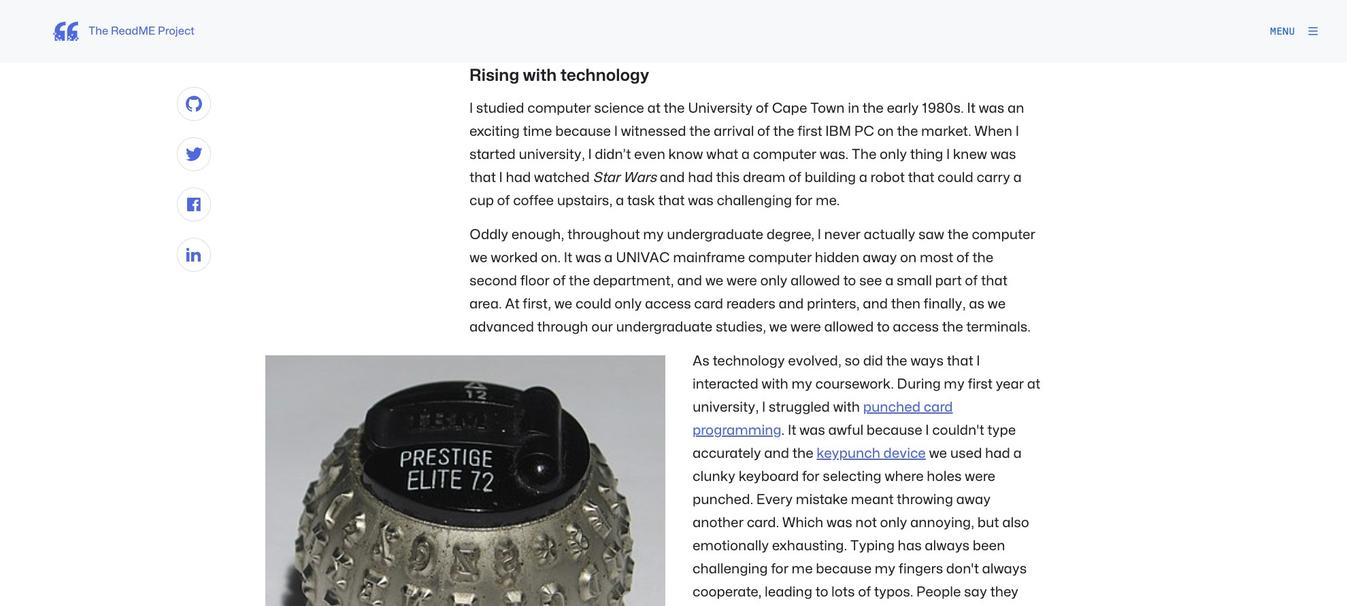 Task type: describe. For each thing, give the bounding box(es) containing it.
a right carry
[[1013, 171, 1022, 184]]

finally,
[[924, 298, 966, 311]]

struggled
[[769, 401, 830, 414]]

github image
[[186, 96, 202, 112]]

share on twitter image
[[186, 148, 202, 161]]

lots
[[831, 586, 855, 599]]

holes
[[927, 471, 962, 484]]

menu
[[1271, 26, 1295, 37]]

early
[[887, 102, 919, 115]]

card.
[[747, 517, 779, 530]]

on.
[[541, 252, 561, 265]]

in
[[848, 102, 859, 115]]

of right part
[[965, 275, 978, 288]]

that down thing
[[908, 171, 934, 184]]

and down see at the right top
[[863, 298, 888, 311]]

the right saw
[[948, 229, 969, 242]]

carry
[[977, 171, 1010, 184]]

keyboard
[[739, 471, 799, 484]]

i down started
[[499, 171, 503, 184]]

only inside the 'we used had a clunky keyboard for selecting where holes were punched. every mistake meant throwing away another card. which was not only annoying, but also emotionally exhausting. typing has always been challenging for me because my fingers don't always cooperate, leading to lots of typos. people sa'
[[880, 517, 907, 530]]

2 vertical spatial with
[[833, 401, 860, 414]]

every
[[756, 494, 793, 507]]

1 vertical spatial to
[[877, 321, 890, 334]]

oddly
[[469, 229, 508, 242]]

1 horizontal spatial access
[[893, 321, 939, 334]]

computer down degree,
[[748, 252, 812, 265]]

i up didn't
[[614, 125, 618, 138]]

of right dream
[[789, 171, 801, 184]]

part
[[935, 275, 962, 288]]

share on facebook image
[[187, 198, 201, 212]]

star
[[593, 171, 620, 184]]

computer up time
[[527, 102, 591, 115]]

could inside the oddly enough, throughout my undergraduate degree, i never actually saw the computer we worked on. it was a univac mainframe computer hidden away on most of the second floor of the department, and we were only allowed to see a small part of that area. at first, we could only access card readers and printers, and then finally, as we advanced through our undergraduate studies, we were allowed to access the terminals.
[[576, 298, 611, 311]]

an
[[1008, 102, 1024, 115]]

watched
[[534, 171, 590, 184]]

card inside the oddly enough, throughout my undergraduate degree, i never actually saw the computer we worked on. it was a univac mainframe computer hidden away on most of the second floor of the department, and we were only allowed to see a small part of that area. at first, we could only access card readers and printers, and then finally, as we advanced through our undergraduate studies, we were allowed to access the terminals.
[[694, 298, 723, 311]]

never
[[824, 229, 861, 242]]

terminals.
[[966, 321, 1031, 334]]

device
[[883, 448, 926, 461]]

at inside as technology evolved, so did the ways that i interacted with my coursework. during my first year at university, i struggled with
[[1027, 378, 1040, 391]]

wars
[[623, 171, 657, 184]]

1 horizontal spatial to
[[843, 275, 856, 288]]

mistake
[[796, 494, 848, 507]]

we used had a clunky keyboard for selecting where holes were punched. every mistake meant throwing away another card. which was not only annoying, but also emotionally exhausting. typing has always been challenging for me because my fingers don't always cooperate, leading to lots of typos. people sa
[[693, 448, 1037, 607]]

computer down carry
[[972, 229, 1035, 242]]

typos.
[[874, 586, 913, 599]]

the right floor
[[569, 275, 590, 288]]

been
[[973, 540, 1005, 553]]

the readme project
[[88, 26, 194, 37]]

i up programming
[[762, 401, 766, 414]]

three bars image
[[1308, 26, 1318, 37]]

the up witnessed
[[664, 102, 685, 115]]

floor
[[520, 275, 550, 288]]

we right as
[[988, 298, 1006, 311]]

readme
[[111, 26, 155, 37]]

1 vertical spatial undergraduate
[[616, 321, 713, 334]]

robot
[[871, 171, 905, 184]]

where
[[885, 471, 924, 484]]

which
[[782, 517, 823, 530]]

the inside the . it was awful because i couldn't type accurately and the
[[792, 448, 814, 461]]

don't
[[946, 563, 979, 576]]

first inside i studied computer science at the university of cape town in the early 1980s. it was an exciting time because i witnessed the arrival of the first ibm pc on the market. when i started university, i didn't even know what a computer was. the only thing i knew was that i had watched
[[797, 125, 822, 138]]

a down "throughout"
[[604, 252, 613, 265]]

market.
[[921, 125, 971, 138]]

has
[[898, 540, 922, 553]]

evolved,
[[788, 355, 842, 368]]

0 horizontal spatial always
[[925, 540, 970, 553]]

the down cape on the right
[[773, 125, 794, 138]]

. it was awful because i couldn't type accurately and the
[[693, 425, 1016, 461]]

a inside i studied computer science at the university of cape town in the early 1980s. it was an exciting time because i witnessed the arrival of the first ibm pc on the market. when i started university, i didn't even know what a computer was. the only thing i knew was that i had watched
[[741, 148, 750, 161]]

and inside and had this dream of building a robot that could carry a cup of coffee upstairs, a task that was challenging for me.
[[660, 171, 685, 184]]

didn't
[[595, 148, 631, 161]]

the inside as technology evolved, so did the ways that i interacted with my coursework. during my first year at university, i struggled with
[[886, 355, 907, 368]]

worked
[[491, 252, 538, 265]]

it inside the . it was awful because i couldn't type accurately and the
[[788, 425, 796, 437]]

because inside the 'we used had a clunky keyboard for selecting where holes were punched. every mistake meant throwing away another card. which was not only annoying, but also emotionally exhausting. typing has always been challenging for me because my fingers don't always cooperate, leading to lots of typos. people sa'
[[816, 563, 872, 576]]

had inside and had this dream of building a robot that could carry a cup of coffee upstairs, a task that was challenging for me.
[[688, 171, 713, 184]]

that inside as technology evolved, so did the ways that i interacted with my coursework. during my first year at university, i struggled with
[[947, 355, 973, 368]]

fingers
[[899, 563, 943, 576]]

punched.
[[693, 494, 753, 507]]

clunky
[[693, 471, 735, 484]]

univac
[[616, 252, 670, 265]]

used
[[950, 448, 982, 461]]

hidden
[[815, 252, 859, 265]]

selecting
[[823, 471, 881, 484]]

we down oddly
[[469, 252, 488, 265]]

i down terminals.
[[976, 355, 980, 368]]

at inside i studied computer science at the university of cape town in the early 1980s. it was an exciting time because i witnessed the arrival of the first ibm pc on the market. when i started university, i didn't even know what a computer was. the only thing i knew was that i had watched
[[647, 102, 661, 115]]

me.
[[816, 195, 840, 207]]

was down when
[[990, 148, 1016, 161]]

year
[[996, 378, 1024, 391]]

i down the an
[[1016, 125, 1019, 138]]

degree,
[[767, 229, 814, 242]]

a right see at the right top
[[885, 275, 894, 288]]

the right most
[[972, 252, 994, 265]]

of right cup
[[497, 195, 510, 207]]

of right arrival
[[757, 125, 770, 138]]

0 horizontal spatial were
[[726, 275, 757, 288]]

2 vertical spatial for
[[771, 563, 789, 576]]

knew
[[953, 148, 987, 161]]

project
[[158, 26, 194, 37]]

another
[[693, 517, 744, 530]]

was.
[[820, 148, 849, 161]]

printers,
[[807, 298, 860, 311]]

task
[[627, 195, 655, 207]]

and down mainframe
[[677, 275, 702, 288]]

because inside the . it was awful because i couldn't type accurately and the
[[867, 425, 922, 437]]

department,
[[593, 275, 674, 288]]

first,
[[523, 298, 551, 311]]

accurately
[[693, 448, 761, 461]]

town
[[810, 102, 845, 115]]

also
[[1002, 517, 1029, 530]]

away inside the 'we used had a clunky keyboard for selecting where holes were punched. every mistake meant throwing away another card. which was not only annoying, but also emotionally exhausting. typing has always been challenging for me because my fingers don't always cooperate, leading to lots of typos. people sa'
[[956, 494, 991, 507]]

at
[[505, 298, 520, 311]]

witnessed
[[621, 125, 686, 138]]

me
[[792, 563, 813, 576]]

we inside the 'we used had a clunky keyboard for selecting where holes were punched. every mistake meant throwing away another card. which was not only annoying, but also emotionally exhausting. typing has always been challenging for me because my fingers don't always cooperate, leading to lots of typos. people sa'
[[929, 448, 947, 461]]

cup
[[469, 195, 494, 207]]

science
[[594, 102, 644, 115]]

building
[[805, 171, 856, 184]]

studied
[[476, 102, 524, 115]]

1 vertical spatial allowed
[[824, 321, 874, 334]]

on inside i studied computer science at the university of cape town in the early 1980s. it was an exciting time because i witnessed the arrival of the first ibm pc on the market. when i started university, i didn't even know what a computer was. the only thing i knew was that i had watched
[[877, 125, 894, 138]]

university, inside as technology evolved, so did the ways that i interacted with my coursework. during my first year at university, i struggled with
[[693, 401, 759, 414]]

through
[[537, 321, 588, 334]]

0 vertical spatial undergraduate
[[667, 229, 763, 242]]

i inside the . it was awful because i couldn't type accurately and the
[[925, 425, 929, 437]]

challenging inside and had this dream of building a robot that could carry a cup of coffee upstairs, a task that was challenging for me.
[[717, 195, 792, 207]]

only down department,
[[615, 298, 642, 311]]

people
[[916, 586, 961, 599]]

our
[[591, 321, 613, 334]]

started
[[469, 148, 516, 161]]

technology inside as technology evolved, so did the ways that i interacted with my coursework. during my first year at university, i struggled with
[[713, 355, 785, 368]]

did
[[863, 355, 883, 368]]

punched card programming link
[[693, 401, 953, 437]]

awful
[[828, 425, 863, 437]]

.
[[781, 425, 785, 437]]

saw
[[918, 229, 944, 242]]

university
[[688, 102, 753, 115]]

and had this dream of building a robot that could carry a cup of coffee upstairs, a task that was challenging for me.
[[469, 171, 1022, 207]]

when
[[974, 125, 1012, 138]]



Task type: locate. For each thing, give the bounding box(es) containing it.
with up awful
[[833, 401, 860, 414]]

i right thing
[[946, 148, 950, 161]]

oddly enough, throughout my undergraduate degree, i never actually saw the computer we worked on. it was a univac mainframe computer hidden away on most of the second floor of the department, and we were only allowed to see a small part of that area. at first, we could only access card readers and printers, and then finally, as we advanced through our undergraduate studies, we were allowed to access the terminals.
[[469, 229, 1035, 334]]

2 vertical spatial it
[[788, 425, 796, 437]]

a down type
[[1013, 448, 1022, 461]]

0 vertical spatial with
[[523, 68, 557, 84]]

0 vertical spatial away
[[863, 252, 897, 265]]

that right the ways at the bottom right
[[947, 355, 973, 368]]

0 horizontal spatial first
[[797, 125, 822, 138]]

of right most
[[956, 252, 969, 265]]

0 vertical spatial first
[[797, 125, 822, 138]]

0 vertical spatial university,
[[519, 148, 585, 161]]

1 horizontal spatial at
[[1027, 378, 1040, 391]]

and down .
[[764, 448, 789, 461]]

challenging inside the 'we used had a clunky keyboard for selecting where holes were punched. every mistake meant throwing away another card. which was not only annoying, but also emotionally exhausting. typing has always been challenging for me because my fingers don't always cooperate, leading to lots of typos. people sa'
[[693, 563, 768, 576]]

was inside the oddly enough, throughout my undergraduate degree, i never actually saw the computer we worked on. it was a univac mainframe computer hidden away on most of the second floor of the department, and we were only allowed to see a small part of that area. at first, we could only access card readers and printers, and then finally, as we advanced through our undergraduate studies, we were allowed to access the terminals.
[[575, 252, 601, 265]]

0 vertical spatial for
[[795, 195, 813, 207]]

were down used at the bottom of page
[[965, 471, 995, 484]]

was up when
[[979, 102, 1004, 115]]

undergraduate
[[667, 229, 763, 242], [616, 321, 713, 334]]

2 horizontal spatial it
[[967, 102, 976, 115]]

my right during
[[944, 378, 965, 391]]

1 vertical spatial were
[[790, 321, 821, 334]]

upstairs,
[[557, 195, 613, 207]]

university, inside i studied computer science at the university of cape town in the early 1980s. it was an exciting time because i witnessed the arrival of the first ibm pc on the market. when i started university, i didn't even know what a computer was. the only thing i knew was that i had watched
[[519, 148, 585, 161]]

were
[[726, 275, 757, 288], [790, 321, 821, 334], [965, 471, 995, 484]]

was down struggled
[[799, 425, 825, 437]]

card up studies,
[[694, 298, 723, 311]]

2 horizontal spatial to
[[877, 321, 890, 334]]

to inside the 'we used had a clunky keyboard for selecting where holes were punched. every mistake meant throwing away another card. which was not only annoying, but also emotionally exhausting. typing has always been challenging for me because my fingers don't always cooperate, leading to lots of typos. people sa'
[[815, 586, 828, 599]]

card down during
[[924, 401, 953, 414]]

we down 'readers'
[[769, 321, 787, 334]]

university, down interacted
[[693, 401, 759, 414]]

this
[[716, 171, 740, 184]]

time
[[523, 125, 552, 138]]

0 vertical spatial could
[[938, 171, 973, 184]]

cape
[[772, 102, 807, 115]]

card inside punched card programming
[[924, 401, 953, 414]]

could down knew
[[938, 171, 973, 184]]

2 horizontal spatial had
[[985, 448, 1010, 461]]

1 horizontal spatial technology
[[713, 355, 785, 368]]

allowed down printers,
[[824, 321, 874, 334]]

coffee
[[513, 195, 554, 207]]

of right floor
[[553, 275, 566, 288]]

always down been at the right bottom
[[982, 563, 1027, 576]]

had
[[506, 171, 531, 184], [688, 171, 713, 184], [985, 448, 1010, 461]]

throughout
[[567, 229, 640, 242]]

the down pc
[[852, 148, 877, 161]]

1 horizontal spatial always
[[982, 563, 1027, 576]]

technology up 'science'
[[560, 68, 649, 84]]

computer up dream
[[753, 148, 816, 161]]

1 horizontal spatial the
[[852, 148, 877, 161]]

it inside i studied computer science at the university of cape town in the early 1980s. it was an exciting time because i witnessed the arrival of the first ibm pc on the market. when i started university, i didn't even know what a computer was. the only thing i knew was that i had watched
[[967, 102, 976, 115]]

0 vertical spatial technology
[[560, 68, 649, 84]]

away up see at the right top
[[863, 252, 897, 265]]

as technology evolved, so did the ways that i interacted with my coursework. during my first year at university, i struggled with
[[693, 355, 1040, 414]]

always down annoying,
[[925, 540, 970, 553]]

a left robot
[[859, 171, 867, 184]]

1 vertical spatial first
[[968, 378, 993, 391]]

challenging down emotionally
[[693, 563, 768, 576]]

share on linkedin image
[[187, 248, 201, 262]]

1 vertical spatial always
[[982, 563, 1027, 576]]

what
[[706, 148, 738, 161]]

dream
[[743, 171, 785, 184]]

typing
[[850, 540, 895, 553]]

undergraduate up as at right
[[616, 321, 713, 334]]

exhausting.
[[772, 540, 847, 553]]

0 horizontal spatial at
[[647, 102, 661, 115]]

0 horizontal spatial with
[[523, 68, 557, 84]]

2 horizontal spatial were
[[965, 471, 995, 484]]

of
[[756, 102, 769, 115], [757, 125, 770, 138], [789, 171, 801, 184], [497, 195, 510, 207], [956, 252, 969, 265], [553, 275, 566, 288], [965, 275, 978, 288], [858, 586, 871, 599]]

1 horizontal spatial university,
[[693, 401, 759, 414]]

on
[[877, 125, 894, 138], [900, 252, 917, 265]]

and right 'readers'
[[779, 298, 804, 311]]

had inside i studied computer science at the university of cape town in the early 1980s. it was an exciting time because i witnessed the arrival of the first ibm pc on the market. when i started university, i didn't even know what a computer was. the only thing i knew was that i had watched
[[506, 171, 531, 184]]

1 vertical spatial university,
[[693, 401, 759, 414]]

meant
[[851, 494, 894, 507]]

0 horizontal spatial away
[[863, 252, 897, 265]]

it inside the oddly enough, throughout my undergraduate degree, i never actually saw the computer we worked on. it was a univac mainframe computer hidden away on most of the second floor of the department, and we were only allowed to see a small part of that area. at first, we could only access card readers and printers, and then finally, as we advanced through our undergraduate studies, we were allowed to access the terminals.
[[564, 252, 572, 265]]

it right 1980s.
[[967, 102, 976, 115]]

1 horizontal spatial could
[[938, 171, 973, 184]]

undergraduate up mainframe
[[667, 229, 763, 242]]

a left "task"
[[616, 195, 624, 207]]

had up 'coffee'
[[506, 171, 531, 184]]

0 horizontal spatial could
[[576, 298, 611, 311]]

1 vertical spatial could
[[576, 298, 611, 311]]

0 vertical spatial were
[[726, 275, 757, 288]]

enough,
[[511, 229, 564, 242]]

was down "throughout"
[[575, 252, 601, 265]]

that inside the oddly enough, throughout my undergraduate degree, i never actually saw the computer we worked on. it was a univac mainframe computer hidden away on most of the second floor of the department, and we were only allowed to see a small part of that area. at first, we could only access card readers and printers, and then finally, as we advanced through our undergraduate studies, we were allowed to access the terminals.
[[981, 275, 1008, 288]]

2 vertical spatial were
[[965, 471, 995, 484]]

keypunch device
[[817, 448, 926, 461]]

was inside and had this dream of building a robot that could carry a cup of coffee upstairs, a task that was challenging for me.
[[688, 195, 714, 207]]

0 horizontal spatial university,
[[519, 148, 585, 161]]

we
[[469, 252, 488, 265], [705, 275, 723, 288], [554, 298, 572, 311], [988, 298, 1006, 311], [769, 321, 787, 334], [929, 448, 947, 461]]

0 horizontal spatial to
[[815, 586, 828, 599]]

not
[[855, 517, 877, 530]]

1 horizontal spatial had
[[688, 171, 713, 184]]

type
[[987, 425, 1016, 437]]

0 vertical spatial on
[[877, 125, 894, 138]]

only
[[880, 148, 907, 161], [760, 275, 788, 288], [615, 298, 642, 311], [880, 517, 907, 530]]

access down department,
[[645, 298, 691, 311]]

0 horizontal spatial had
[[506, 171, 531, 184]]

0 vertical spatial challenging
[[717, 195, 792, 207]]

we down mainframe
[[705, 275, 723, 288]]

studies,
[[716, 321, 766, 334]]

star wars
[[593, 171, 657, 184]]

to up did
[[877, 321, 890, 334]]

access down then
[[893, 321, 939, 334]]

and inside the . it was awful because i couldn't type accurately and the
[[764, 448, 789, 461]]

0 vertical spatial always
[[925, 540, 970, 553]]

1 horizontal spatial were
[[790, 321, 821, 334]]

1 vertical spatial technology
[[713, 355, 785, 368]]

0 vertical spatial to
[[843, 275, 856, 288]]

first left the ibm
[[797, 125, 822, 138]]

at
[[647, 102, 661, 115], [1027, 378, 1040, 391]]

on inside the oddly enough, throughout my undergraduate degree, i never actually saw the computer we worked on. it was a univac mainframe computer hidden away on most of the second floor of the department, and we were only allowed to see a small part of that area. at first, we could only access card readers and printers, and then finally, as we advanced through our undergraduate studies, we were allowed to access the terminals.
[[900, 252, 917, 265]]

i
[[469, 102, 473, 115], [614, 125, 618, 138], [1016, 125, 1019, 138], [588, 148, 592, 161], [946, 148, 950, 161], [499, 171, 503, 184], [818, 229, 821, 242], [976, 355, 980, 368], [762, 401, 766, 414], [925, 425, 929, 437]]

1 vertical spatial card
[[924, 401, 953, 414]]

advanced
[[469, 321, 534, 334]]

mainframe
[[673, 252, 745, 265]]

1 horizontal spatial on
[[900, 252, 917, 265]]

0 vertical spatial the
[[88, 26, 108, 37]]

had down type
[[985, 448, 1010, 461]]

i left studied
[[469, 102, 473, 115]]

1 vertical spatial challenging
[[693, 563, 768, 576]]

only up robot
[[880, 148, 907, 161]]

away inside the oddly enough, throughout my undergraduate degree, i never actually saw the computer we worked on. it was a univac mainframe computer hidden away on most of the second floor of the department, and we were only allowed to see a small part of that area. at first, we could only access card readers and printers, and then finally, as we advanced through our undergraduate studies, we were allowed to access the terminals.
[[863, 252, 897, 265]]

i inside the oddly enough, throughout my undergraduate degree, i never actually saw the computer we worked on. it was a univac mainframe computer hidden away on most of the second floor of the department, and we were only allowed to see a small part of that area. at first, we could only access card readers and printers, and then finally, as we advanced through our undergraduate studies, we were allowed to access the terminals.
[[818, 229, 821, 242]]

of left cape on the right
[[756, 102, 769, 115]]

keypunch device link
[[817, 448, 926, 461]]

technology up interacted
[[713, 355, 785, 368]]

1 vertical spatial away
[[956, 494, 991, 507]]

was left not
[[826, 517, 852, 530]]

with up struggled
[[761, 378, 788, 391]]

1 vertical spatial on
[[900, 252, 917, 265]]

ibm
[[825, 125, 851, 138]]

was down 'know'
[[688, 195, 714, 207]]

on up small
[[900, 252, 917, 265]]

the right in
[[863, 102, 884, 115]]

1 vertical spatial the
[[852, 148, 877, 161]]

1 vertical spatial with
[[761, 378, 788, 391]]

for inside and had this dream of building a robot that could carry a cup of coffee upstairs, a task that was challenging for me.
[[795, 195, 813, 207]]

programming
[[693, 425, 781, 437]]

1 horizontal spatial away
[[956, 494, 991, 507]]

we up through
[[554, 298, 572, 311]]

the right did
[[886, 355, 907, 368]]

a right 'what'
[[741, 148, 750, 161]]

the down early on the top right of the page
[[897, 125, 918, 138]]

but
[[977, 517, 999, 530]]

the down 'finally,'
[[942, 321, 963, 334]]

on right pc
[[877, 125, 894, 138]]

that inside i studied computer science at the university of cape town in the early 1980s. it was an exciting time because i witnessed the arrival of the first ibm pc on the market. when i started university, i didn't even know what a computer was. the only thing i knew was that i had watched
[[469, 171, 496, 184]]

arrival
[[714, 125, 754, 138]]

of inside the 'we used had a clunky keyboard for selecting where holes were punched. every mistake meant throwing away another card. which was not only annoying, but also emotionally exhausting. typing has always been challenging for me because my fingers don't always cooperate, leading to lots of typos. people sa'
[[858, 586, 871, 599]]

were up 'readers'
[[726, 275, 757, 288]]

always
[[925, 540, 970, 553], [982, 563, 1027, 576]]

because down punched at the right of page
[[867, 425, 922, 437]]

we up holes
[[929, 448, 947, 461]]

the down punched card programming "link"
[[792, 448, 814, 461]]

0 horizontal spatial on
[[877, 125, 894, 138]]

second
[[469, 275, 517, 288]]

1 vertical spatial access
[[893, 321, 939, 334]]

1980s.
[[922, 102, 964, 115]]

1 vertical spatial at
[[1027, 378, 1040, 391]]

alt text: a golf ball shaped ibm slectric typing element with various characters in the chosen font. image
[[265, 356, 665, 607]]

0 horizontal spatial it
[[564, 252, 572, 265]]

was inside the 'we used had a clunky keyboard for selecting where holes were punched. every mistake meant throwing away another card. which was not only annoying, but also emotionally exhausting. typing has always been challenging for me because my fingers don't always cooperate, leading to lots of typos. people sa'
[[826, 517, 852, 530]]

to left lots
[[815, 586, 828, 599]]

0 vertical spatial it
[[967, 102, 976, 115]]

first inside as technology evolved, so did the ways that i interacted with my coursework. during my first year at university, i struggled with
[[968, 378, 993, 391]]

my inside the oddly enough, throughout my undergraduate degree, i never actually saw the computer we worked on. it was a univac mainframe computer hidden away on most of the second floor of the department, and we were only allowed to see a small part of that area. at first, we could only access card readers and printers, and then finally, as we advanced through our undergraduate studies, we were allowed to access the terminals.
[[643, 229, 664, 242]]

were inside the 'we used had a clunky keyboard for selecting where holes were punched. every mistake meant throwing away another card. which was not only annoying, but also emotionally exhausting. typing has always been challenging for me because my fingers don't always cooperate, leading to lots of typos. people sa'
[[965, 471, 995, 484]]

0 horizontal spatial technology
[[560, 68, 649, 84]]

throwing
[[897, 494, 953, 507]]

rising
[[469, 68, 519, 84]]

that right "task"
[[658, 195, 685, 207]]

at up witnessed
[[647, 102, 661, 115]]

1 horizontal spatial first
[[968, 378, 993, 391]]

that up as
[[981, 275, 1008, 288]]

2 vertical spatial because
[[816, 563, 872, 576]]

menu button
[[1271, 24, 1320, 38]]

that up cup
[[469, 171, 496, 184]]

coursework.
[[815, 378, 894, 391]]

0 vertical spatial allowed
[[791, 275, 840, 288]]

a inside the 'we used had a clunky keyboard for selecting where holes were punched. every mistake meant throwing away another card. which was not only annoying, but also emotionally exhausting. typing has always been challenging for me because my fingers don't always cooperate, leading to lots of typos. people sa'
[[1013, 448, 1022, 461]]

was inside the . it was awful because i couldn't type accurately and the
[[799, 425, 825, 437]]

1 vertical spatial for
[[802, 471, 820, 484]]

0 vertical spatial because
[[555, 125, 611, 138]]

0 vertical spatial access
[[645, 298, 691, 311]]

because inside i studied computer science at the university of cape town in the early 1980s. it was an exciting time because i witnessed the arrival of the first ibm pc on the market. when i started university, i didn't even know what a computer was. the only thing i knew was that i had watched
[[555, 125, 611, 138]]

my up univac
[[643, 229, 664, 242]]

challenging
[[717, 195, 792, 207], [693, 563, 768, 576]]

the up 'know'
[[689, 125, 710, 138]]

1 horizontal spatial with
[[761, 378, 788, 391]]

1 vertical spatial it
[[564, 252, 572, 265]]

1 horizontal spatial it
[[788, 425, 796, 437]]

my inside the 'we used had a clunky keyboard for selecting where holes were punched. every mistake meant throwing away another card. which was not only annoying, but also emotionally exhausting. typing has always been challenging for me because my fingers don't always cooperate, leading to lots of typos. people sa'
[[875, 563, 896, 576]]

only up 'readers'
[[760, 275, 788, 288]]

i left 'never'
[[818, 229, 821, 242]]

it
[[967, 102, 976, 115], [564, 252, 572, 265], [788, 425, 796, 437]]

0 horizontal spatial card
[[694, 298, 723, 311]]

to left see at the right top
[[843, 275, 856, 288]]

during
[[897, 378, 941, 391]]

away up but at the bottom right of the page
[[956, 494, 991, 507]]

my up struggled
[[792, 378, 812, 391]]

had down 'know'
[[688, 171, 713, 184]]

see
[[859, 275, 882, 288]]

1 vertical spatial because
[[867, 425, 922, 437]]

1 horizontal spatial card
[[924, 401, 953, 414]]

could inside and had this dream of building a robot that could carry a cup of coffee upstairs, a task that was challenging for me.
[[938, 171, 973, 184]]

0 vertical spatial at
[[647, 102, 661, 115]]

had inside the 'we used had a clunky keyboard for selecting where holes were punched. every mistake meant throwing away another card. which was not only annoying, but also emotionally exhausting. typing has always been challenging for me because my fingers don't always cooperate, leading to lots of typos. people sa'
[[985, 448, 1010, 461]]

punched card programming
[[693, 401, 953, 437]]

area.
[[469, 298, 502, 311]]

because up didn't
[[555, 125, 611, 138]]

could up our
[[576, 298, 611, 311]]

the inside i studied computer science at the university of cape town in the early 1980s. it was an exciting time because i witnessed the arrival of the first ibm pc on the market. when i started university, i didn't even know what a computer was. the only thing i knew was that i had watched
[[852, 148, 877, 161]]

interacted
[[693, 378, 758, 391]]

0 horizontal spatial the
[[88, 26, 108, 37]]

0 horizontal spatial access
[[645, 298, 691, 311]]

emotionally
[[693, 540, 769, 553]]

the readme project link
[[44, 22, 194, 41]]

for left me.
[[795, 195, 813, 207]]

0 vertical spatial card
[[694, 298, 723, 311]]

2 vertical spatial to
[[815, 586, 828, 599]]

it right on.
[[564, 252, 572, 265]]

2 horizontal spatial with
[[833, 401, 860, 414]]

access
[[645, 298, 691, 311], [893, 321, 939, 334]]

as
[[969, 298, 984, 311]]

and down 'know'
[[660, 171, 685, 184]]

as
[[693, 355, 709, 368]]

first left year
[[968, 378, 993, 391]]

it right .
[[788, 425, 796, 437]]

allowed up printers,
[[791, 275, 840, 288]]

with right rising
[[523, 68, 557, 84]]

rising with technology
[[469, 68, 649, 84]]

thing
[[910, 148, 943, 161]]

most
[[920, 252, 953, 265]]

i left didn't
[[588, 148, 592, 161]]

only inside i studied computer science at the university of cape town in the early 1980s. it was an exciting time because i witnessed the arrival of the first ibm pc on the market. when i started university, i didn't even know what a computer was. the only thing i knew was that i had watched
[[880, 148, 907, 161]]

technology
[[560, 68, 649, 84], [713, 355, 785, 368]]

university, up watched
[[519, 148, 585, 161]]



Task type: vqa. For each thing, say whether or not it's contained in the screenshot.
Homepage icon
no



